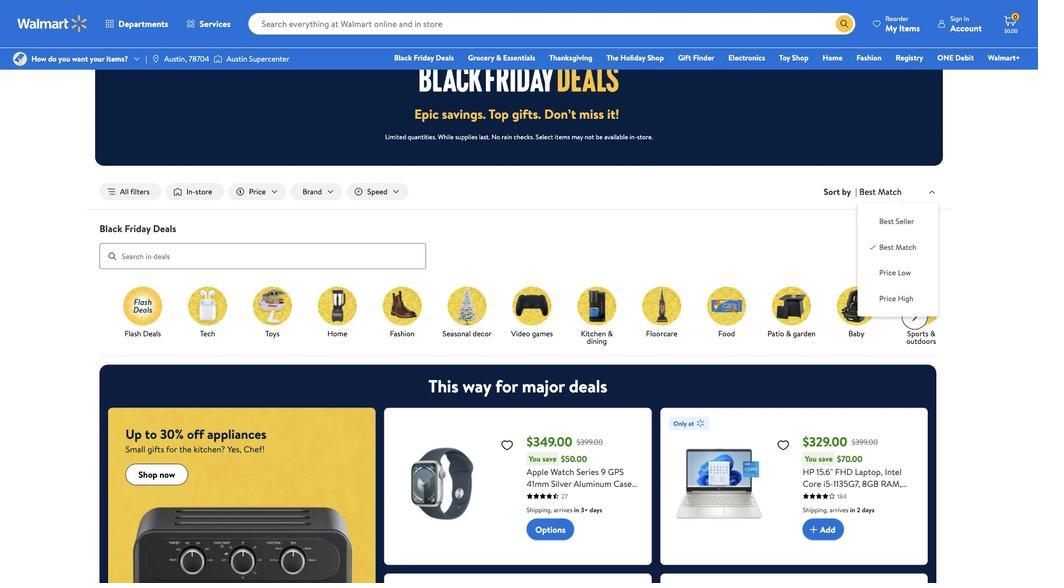 Task type: locate. For each thing, give the bounding box(es) containing it.
you for $329.00
[[805, 454, 817, 465]]

$399.00 up $50.00
[[577, 437, 603, 448]]

shipping, inside $329.00 group
[[803, 506, 828, 515]]

1 horizontal spatial you
[[805, 454, 817, 465]]

save
[[542, 454, 557, 465], [819, 454, 833, 465]]

fashion left registry 'link'
[[857, 52, 882, 63]]

1 vertical spatial price
[[879, 268, 896, 278]]

austin supercenter
[[227, 54, 289, 64]]

top
[[489, 105, 509, 123]]

3+
[[581, 506, 588, 515]]

30%
[[160, 426, 184, 444]]

tech
[[200, 329, 215, 339]]

shop floorcare image
[[642, 287, 681, 326]]

in inside $329.00 group
[[850, 506, 855, 515]]

it!
[[607, 105, 619, 123]]

0 vertical spatial best match
[[859, 186, 902, 198]]

how
[[31, 54, 46, 64]]

256gb
[[803, 490, 829, 502]]

video games
[[511, 329, 553, 339]]

15.6"
[[817, 466, 833, 478]]

& inside sports & outdoors
[[930, 329, 935, 339]]

1 vertical spatial |
[[855, 186, 857, 198]]

2 vertical spatial price
[[879, 293, 896, 304]]

0 horizontal spatial $399.00
[[577, 437, 603, 448]]

available
[[604, 132, 628, 141]]

0 vertical spatial friday
[[414, 52, 434, 63]]

price for price high
[[879, 293, 896, 304]]

the holiday shop link
[[602, 52, 669, 64]]

reorder
[[886, 14, 909, 23]]

only at
[[673, 419, 694, 429]]

this
[[429, 375, 459, 399]]

deals inside "link"
[[436, 52, 454, 63]]

deals
[[436, 52, 454, 63], [153, 222, 176, 236], [143, 329, 161, 339]]

seasonal decor link
[[439, 287, 495, 340]]

1 horizontal spatial black friday deals
[[394, 52, 454, 63]]

1 vertical spatial fashion
[[390, 329, 415, 339]]

days right 2
[[862, 506, 875, 515]]

1 horizontal spatial |
[[855, 186, 857, 198]]

 image left austin,
[[151, 55, 160, 63]]

shop seasonal image
[[448, 287, 487, 326]]

1 vertical spatial black friday deals
[[99, 222, 176, 236]]

& right sports
[[930, 329, 935, 339]]

shop baby image
[[837, 287, 876, 326]]

flash
[[124, 329, 141, 339]]

& for dining
[[608, 329, 613, 339]]

arrives down 27
[[554, 506, 573, 515]]

shop patio & garden image
[[772, 287, 811, 326]]

days
[[590, 506, 602, 515], [862, 506, 875, 515]]

2 vertical spatial deals
[[143, 329, 161, 339]]

Search in deals search field
[[99, 244, 426, 270]]

Best Match radio
[[869, 242, 877, 251]]

$399.00
[[577, 437, 603, 448], [852, 437, 878, 448]]

deals right flash
[[143, 329, 161, 339]]

friday inside "link"
[[414, 52, 434, 63]]

1 $399.00 from the left
[[577, 437, 603, 448]]

for right the "way"
[[495, 375, 518, 399]]

limited
[[385, 132, 406, 141]]

0 vertical spatial for
[[495, 375, 518, 399]]

184
[[837, 492, 847, 502]]

2 you from the left
[[805, 454, 817, 465]]

floorcare
[[646, 329, 678, 339]]

 image
[[214, 54, 222, 64]]

2 shipping, from the left
[[803, 506, 828, 515]]

high
[[898, 293, 914, 304]]

0 horizontal spatial friday
[[125, 222, 151, 236]]

save inside you save $50.00 apple watch series 9 gps 41mm silver aluminum case with storm blue sport band - s/m
[[542, 454, 557, 465]]

appliances
[[207, 426, 266, 444]]

1 horizontal spatial  image
[[151, 55, 160, 63]]

shop right the holiday
[[647, 52, 664, 63]]

in-store
[[186, 187, 212, 197]]

$399.00 up $70.00
[[852, 437, 878, 448]]

deals inside search box
[[153, 222, 176, 236]]

0 vertical spatial black friday deals
[[394, 52, 454, 63]]

sign in to add to favorites list, apple watch series 9 gps 41mm silver aluminum case with storm blue sport band - s/m image
[[501, 439, 514, 452]]

intel
[[885, 466, 902, 478]]

2 arrives from the left
[[830, 506, 849, 515]]

$70.00
[[837, 454, 863, 466]]

$399.00 inside $329.00 $399.00
[[852, 437, 878, 448]]

storm
[[545, 490, 568, 502]]

days right 3+
[[590, 506, 602, 515]]

1 vertical spatial black
[[99, 222, 122, 236]]

days inside $329.00 group
[[862, 506, 875, 515]]

Search search field
[[249, 13, 855, 35]]

games
[[532, 329, 553, 339]]

1 horizontal spatial save
[[819, 454, 833, 465]]

price left the low
[[879, 268, 896, 278]]

save up 15.6"
[[819, 454, 833, 465]]

save down $349.00
[[542, 454, 557, 465]]

best match inside option group
[[879, 242, 917, 253]]

supercenter
[[249, 54, 289, 64]]

shipping, arrives in 2 days
[[803, 506, 875, 515]]

1 horizontal spatial shipping,
[[803, 506, 828, 515]]

option group
[[866, 212, 930, 308]]

shop toys image
[[253, 287, 292, 326]]

1 horizontal spatial $399.00
[[852, 437, 878, 448]]

days for $329.00
[[862, 506, 875, 515]]

0 vertical spatial match
[[878, 186, 902, 198]]

0 horizontal spatial days
[[590, 506, 602, 515]]

in for $349.00
[[574, 506, 579, 515]]

2 horizontal spatial shop
[[792, 52, 809, 63]]

deals left grocery
[[436, 52, 454, 63]]

| inside sort and filter section element
[[855, 186, 857, 198]]

add
[[820, 524, 836, 536]]

0 horizontal spatial for
[[166, 444, 177, 456]]

sports & outdoors link
[[893, 287, 950, 347]]

for left 'the'
[[166, 444, 177, 456]]

$329.00
[[803, 433, 847, 452]]

0 horizontal spatial fashion link
[[374, 287, 430, 340]]

savings.
[[442, 105, 486, 123]]

& inside kitchen & dining
[[608, 329, 613, 339]]

 image left how
[[13, 52, 27, 66]]

0 horizontal spatial arrives
[[554, 506, 573, 515]]

price for price low
[[879, 268, 896, 278]]

2 in from the left
[[850, 506, 855, 515]]

miss
[[579, 105, 604, 123]]

epic
[[415, 105, 439, 123]]

1 horizontal spatial black
[[394, 52, 412, 63]]

price right store at the top left of page
[[249, 187, 266, 197]]

home down the shop home image
[[327, 329, 347, 339]]

fashion down shop fashion image
[[390, 329, 415, 339]]

baby
[[848, 329, 865, 339]]

match up best seller
[[878, 186, 902, 198]]

0 horizontal spatial  image
[[13, 52, 27, 66]]

in left 2
[[850, 506, 855, 515]]

1 horizontal spatial days
[[862, 506, 875, 515]]

2 $399.00 from the left
[[852, 437, 878, 448]]

arrives down 184 in the bottom right of the page
[[830, 506, 849, 515]]

shop
[[647, 52, 664, 63], [792, 52, 809, 63], [138, 469, 157, 481]]

flash deals image
[[123, 287, 162, 326]]

toys
[[265, 329, 280, 339]]

1 in from the left
[[574, 506, 579, 515]]

match inside "popup button"
[[878, 186, 902, 198]]

walmart+ link
[[983, 52, 1025, 64]]

& right patio
[[786, 329, 791, 339]]

you for $349.00
[[529, 454, 541, 465]]

save inside "you save $70.00 hp 15.6" fhd laptop, intel core i5-1135g7, 8gb ram, 256gb ssd, silver, windows 11 home, 15-dy2795wm"
[[819, 454, 833, 465]]

0 vertical spatial best
[[859, 186, 876, 198]]

not
[[585, 132, 594, 141]]

0 horizontal spatial fashion
[[390, 329, 415, 339]]

option group containing best seller
[[866, 212, 930, 308]]

black inside search box
[[99, 222, 122, 236]]

shipping, down with at the bottom right of page
[[527, 506, 552, 515]]

you inside "you save $70.00 hp 15.6" fhd laptop, intel core i5-1135g7, 8gb ram, 256gb ssd, silver, windows 11 home, 15-dy2795wm"
[[805, 454, 817, 465]]

$329.00 group
[[669, 417, 919, 557]]

best right best match "radio"
[[879, 242, 894, 253]]

1 shipping, from the left
[[527, 506, 552, 515]]

in for $329.00
[[850, 506, 855, 515]]

you
[[529, 454, 541, 465], [805, 454, 817, 465]]

arrives inside $329.00 group
[[830, 506, 849, 515]]

toy shop
[[779, 52, 809, 63]]

0 vertical spatial deals
[[436, 52, 454, 63]]

no
[[492, 132, 500, 141]]

best left seller
[[879, 216, 894, 227]]

days for $349.00
[[590, 506, 602, 515]]

1 days from the left
[[590, 506, 602, 515]]

friday
[[414, 52, 434, 63], [125, 222, 151, 236]]

1 vertical spatial match
[[896, 242, 917, 253]]

you save $50.00 apple watch series 9 gps 41mm silver aluminum case with storm blue sport band - s/m
[[527, 454, 636, 514]]

sort by |
[[824, 186, 857, 198]]

0 horizontal spatial home link
[[309, 287, 366, 340]]

do
[[48, 54, 57, 64]]

1 vertical spatial for
[[166, 444, 177, 456]]

best match up best seller
[[859, 186, 902, 198]]

shop tech image
[[188, 287, 227, 326]]

laptop,
[[855, 466, 883, 478]]

home down search icon
[[823, 52, 843, 63]]

1 horizontal spatial friday
[[414, 52, 434, 63]]

search image
[[108, 252, 117, 261]]

shop inside "link"
[[792, 52, 809, 63]]

next slide for chipmodulewithimages list image
[[902, 304, 928, 330]]

best inside "popup button"
[[859, 186, 876, 198]]

case
[[614, 478, 632, 490]]

& right dining
[[608, 329, 613, 339]]

black friday deals link
[[389, 52, 459, 64]]

0 horizontal spatial shipping,
[[527, 506, 552, 515]]

deals down in-store button
[[153, 222, 176, 236]]

grocery
[[468, 52, 494, 63]]

dining
[[587, 336, 607, 347]]

for
[[495, 375, 518, 399], [166, 444, 177, 456]]

sign in to add to favorites list, hp 15.6" fhd laptop, intel core i5-1135g7, 8gb ram, 256gb ssd, silver, windows 11 home, 15-dy2795wm image
[[777, 439, 790, 452]]

& right grocery
[[496, 52, 501, 63]]

price left high
[[879, 293, 896, 304]]

1 you from the left
[[529, 454, 541, 465]]

0 horizontal spatial home
[[327, 329, 347, 339]]

| right 'by'
[[855, 186, 857, 198]]

best match inside "popup button"
[[859, 186, 902, 198]]

all
[[120, 187, 129, 197]]

shipping, down 256gb
[[803, 506, 828, 515]]

0 vertical spatial price
[[249, 187, 266, 197]]

silver
[[551, 478, 572, 490]]

1 horizontal spatial fashion link
[[852, 52, 887, 64]]

shop sports & outdoors image
[[902, 287, 941, 326]]

ssd,
[[831, 490, 848, 502]]

best match right best match "radio"
[[879, 242, 917, 253]]

0 vertical spatial fashion link
[[852, 52, 887, 64]]

you up apple
[[529, 454, 541, 465]]

 image for austin, 78704
[[151, 55, 160, 63]]

silver,
[[850, 490, 873, 502]]

shop left now
[[138, 469, 157, 481]]

sign
[[950, 14, 962, 23]]

0 horizontal spatial shop
[[138, 469, 157, 481]]

1 horizontal spatial in
[[850, 506, 855, 515]]

1 horizontal spatial home link
[[818, 52, 848, 64]]

0 vertical spatial black
[[394, 52, 412, 63]]

in left 3+
[[574, 506, 579, 515]]

in-
[[630, 132, 637, 141]]

in-
[[186, 187, 195, 197]]

1 horizontal spatial home
[[823, 52, 843, 63]]

you save $70.00 hp 15.6" fhd laptop, intel core i5-1135g7, 8gb ram, 256gb ssd, silver, windows 11 home, 15-dy2795wm
[[803, 454, 916, 514]]

0 horizontal spatial black friday deals
[[99, 222, 176, 236]]

price inside dropdown button
[[249, 187, 266, 197]]

 image
[[13, 52, 27, 66], [151, 55, 160, 63]]

0 vertical spatial fashion
[[857, 52, 882, 63]]

black friday deals inside "link"
[[394, 52, 454, 63]]

0 horizontal spatial in
[[574, 506, 579, 515]]

1 arrives from the left
[[554, 506, 573, 515]]

0 vertical spatial home link
[[818, 52, 848, 64]]

1 horizontal spatial fashion
[[857, 52, 882, 63]]

black inside "link"
[[394, 52, 412, 63]]

search icon image
[[840, 19, 849, 28]]

save for $329.00
[[819, 454, 833, 465]]

you inside you save $50.00 apple watch series 9 gps 41mm silver aluminum case with storm blue sport band - s/m
[[529, 454, 541, 465]]

shop video games image
[[513, 287, 552, 326]]

2 days from the left
[[862, 506, 875, 515]]

hp
[[803, 466, 814, 478]]

best right 'by'
[[859, 186, 876, 198]]

shop right toy
[[792, 52, 809, 63]]

1 vertical spatial best match
[[879, 242, 917, 253]]

sort
[[824, 186, 840, 198]]

$399.00 inside $349.00 $399.00
[[577, 437, 603, 448]]

walmart image
[[17, 15, 88, 32]]

9
[[601, 466, 606, 478]]

1 horizontal spatial arrives
[[830, 506, 849, 515]]

you up "hp"
[[805, 454, 817, 465]]

toy shop link
[[774, 52, 814, 64]]

0 horizontal spatial you
[[529, 454, 541, 465]]

up
[[125, 426, 142, 444]]

0 horizontal spatial black
[[99, 222, 122, 236]]

| right the items?
[[145, 54, 147, 64]]

1 vertical spatial deals
[[153, 222, 176, 236]]

1 save from the left
[[542, 454, 557, 465]]

match down seller
[[896, 242, 917, 253]]

1 vertical spatial friday
[[125, 222, 151, 236]]

2 save from the left
[[819, 454, 833, 465]]

austin
[[227, 54, 247, 64]]

save for $349.00
[[542, 454, 557, 465]]

0 horizontal spatial save
[[542, 454, 557, 465]]

2 vertical spatial best
[[879, 242, 894, 253]]

shop now
[[138, 469, 175, 481]]

garden
[[793, 329, 816, 339]]

match inside option group
[[896, 242, 917, 253]]

0 horizontal spatial |
[[145, 54, 147, 64]]



Task type: vqa. For each thing, say whether or not it's contained in the screenshot.
Huge in the "Save $100 on iPhone 12 Huge savings on Straight Talk iPhone 12."
no



Task type: describe. For each thing, give the bounding box(es) containing it.
one
[[937, 52, 954, 63]]

1135g7,
[[833, 478, 860, 490]]

video games link
[[504, 287, 560, 340]]

registry
[[896, 52, 923, 63]]

patio & garden
[[768, 329, 816, 339]]

all filters
[[120, 187, 150, 197]]

holiday
[[621, 52, 646, 63]]

baby link
[[828, 287, 885, 340]]

sports & outdoors
[[907, 329, 936, 347]]

seasonal decor
[[443, 329, 492, 339]]

essentials
[[503, 52, 535, 63]]

floorcare link
[[634, 287, 690, 340]]

black friday deals inside search box
[[99, 222, 176, 236]]

brand button
[[291, 183, 342, 201]]

0 vertical spatial |
[[145, 54, 147, 64]]

shop inside button
[[138, 469, 157, 481]]

friday inside search box
[[125, 222, 151, 236]]

band
[[611, 490, 630, 502]]

for inside up to 30% off appliances small gifts for the kitchen? yes, chef!
[[166, 444, 177, 456]]

ram,
[[881, 478, 902, 490]]

shop kitchen & dining image
[[578, 287, 616, 326]]

& for outdoors
[[930, 329, 935, 339]]

apple
[[527, 466, 549, 478]]

to
[[145, 426, 157, 444]]

video
[[511, 329, 530, 339]]

shop home image
[[318, 287, 357, 326]]

the
[[607, 52, 619, 63]]

1 horizontal spatial for
[[495, 375, 518, 399]]

departments button
[[96, 11, 177, 37]]

$399.00 for $329.00
[[852, 437, 878, 448]]

options
[[535, 524, 566, 536]]

best match button
[[857, 185, 939, 199]]

walmart+
[[988, 52, 1020, 63]]

toy
[[779, 52, 790, 63]]

1 horizontal spatial shop
[[647, 52, 664, 63]]

by
[[842, 186, 851, 198]]

may
[[572, 132, 583, 141]]

Walmart Site-Wide search field
[[249, 13, 855, 35]]

price high
[[879, 293, 914, 304]]

grocery & essentials
[[468, 52, 535, 63]]

shop fashion image
[[383, 287, 422, 326]]

chef!
[[244, 444, 265, 456]]

the
[[179, 444, 192, 456]]

sort and filter section element
[[87, 175, 952, 209]]

this way for major deals
[[429, 375, 608, 399]]

electronics link
[[724, 52, 770, 64]]

78704
[[189, 54, 209, 64]]

major
[[522, 375, 565, 399]]

small
[[125, 444, 145, 456]]

low
[[898, 268, 911, 278]]

add to cart image
[[807, 524, 820, 537]]

electronics
[[729, 52, 765, 63]]

0
[[1014, 12, 1017, 21]]

& for garden
[[786, 329, 791, 339]]

off
[[187, 426, 204, 444]]

how do you want your items?
[[31, 54, 128, 64]]

& for essentials
[[496, 52, 501, 63]]

shop food image
[[707, 287, 746, 326]]

speed button
[[347, 183, 408, 201]]

items
[[555, 132, 570, 141]]

blue
[[570, 490, 586, 502]]

supplies
[[455, 132, 478, 141]]

shop now button
[[125, 465, 188, 486]]

walmart black friday deals for days image
[[420, 65, 619, 92]]

the holiday shop
[[607, 52, 664, 63]]

filters
[[130, 187, 150, 197]]

food link
[[699, 287, 755, 340]]

all filters button
[[99, 183, 162, 201]]

sports
[[907, 329, 929, 339]]

shipping, for $329.00
[[803, 506, 828, 515]]

s/m
[[527, 502, 542, 514]]

services
[[200, 18, 231, 30]]

41mm
[[527, 478, 549, 490]]

add button
[[803, 519, 844, 541]]

thanksgiving
[[549, 52, 593, 63]]

gift finder
[[678, 52, 714, 63]]

gifts
[[147, 444, 164, 456]]

limited quantities. while supplies last. no rain checks. select items may not be available in-store.
[[385, 132, 653, 141]]

speed
[[367, 187, 388, 197]]

yes,
[[227, 444, 242, 456]]

0 vertical spatial home
[[823, 52, 843, 63]]

1 vertical spatial fashion link
[[374, 287, 430, 340]]

you
[[58, 54, 70, 64]]

kitchen & dining
[[581, 329, 613, 347]]

epic savings. top gifts. don't miss it!
[[415, 105, 619, 123]]

store.
[[637, 132, 653, 141]]

1 vertical spatial home
[[327, 329, 347, 339]]

8gb
[[862, 478, 879, 490]]

1 vertical spatial home link
[[309, 287, 366, 340]]

one debit link
[[933, 52, 979, 64]]

kitchen
[[581, 329, 606, 339]]

arrives for $349.00
[[554, 506, 573, 515]]

1 vertical spatial best
[[879, 216, 894, 227]]

flash deals link
[[115, 287, 171, 340]]

price for price
[[249, 187, 266, 197]]

$349.00 $399.00
[[527, 433, 603, 452]]

checks.
[[514, 132, 534, 141]]

reorder my items
[[886, 14, 920, 34]]

while
[[438, 132, 454, 141]]

shipping, for $349.00
[[527, 506, 552, 515]]

austin, 78704
[[164, 54, 209, 64]]

sport
[[588, 490, 609, 502]]

store
[[195, 187, 212, 197]]

arrives for $329.00
[[830, 506, 849, 515]]

your
[[90, 54, 105, 64]]

Black Friday Deals search field
[[87, 222, 952, 270]]

options link
[[527, 519, 574, 541]]

sign in account
[[950, 14, 982, 34]]

best seller
[[879, 216, 914, 227]]

fhd
[[835, 466, 853, 478]]

patio & garden link
[[764, 287, 820, 340]]

with
[[527, 490, 543, 502]]

$399.00 for $349.00
[[577, 437, 603, 448]]

last.
[[479, 132, 490, 141]]

$349.00
[[527, 433, 572, 452]]

 image for how do you want your items?
[[13, 52, 27, 66]]

items
[[899, 22, 920, 34]]

price low
[[879, 268, 911, 278]]



